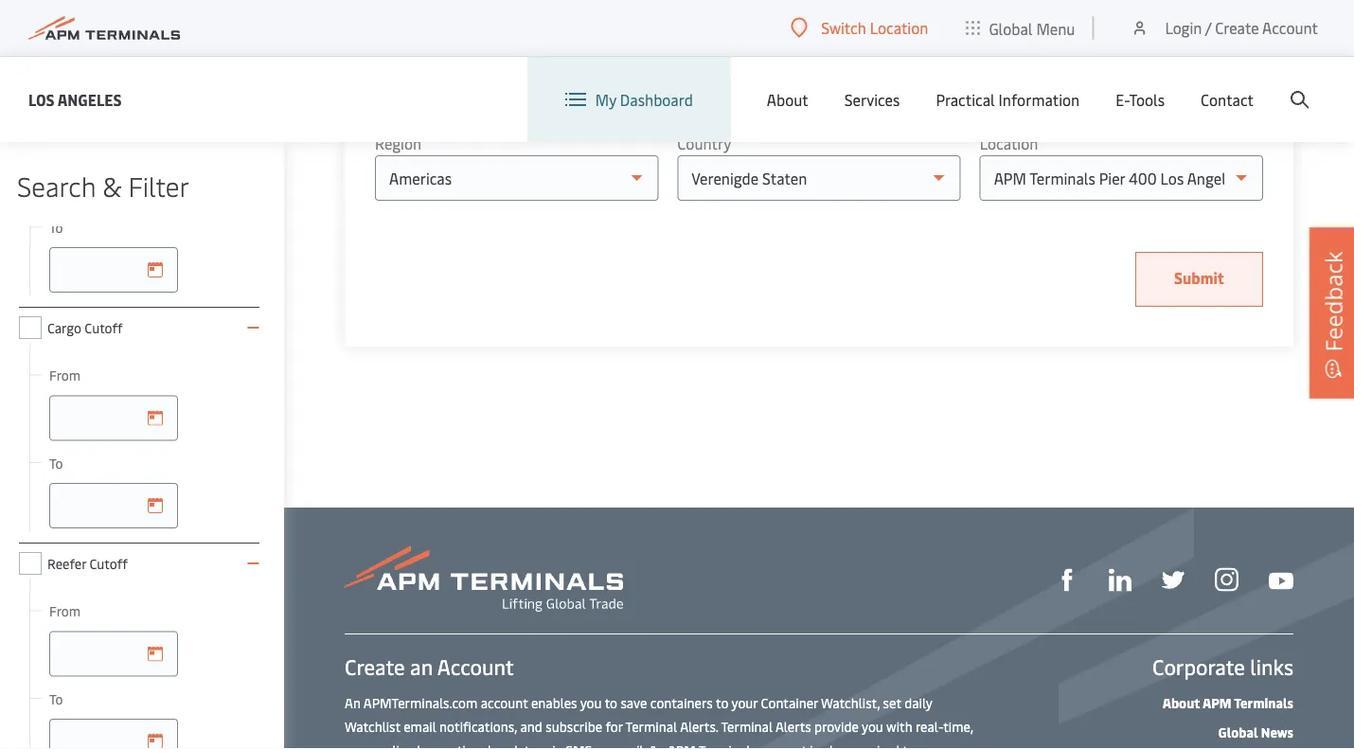 Task type: vqa. For each thing, say whether or not it's contained in the screenshot.
journey
no



Task type: locate. For each thing, give the bounding box(es) containing it.
1 horizontal spatial about
[[1163, 694, 1201, 712]]

terminal down your
[[721, 717, 773, 735]]

global news
[[1219, 723, 1294, 741]]

to text field up cargo cutoff
[[49, 247, 178, 293]]

terminals
[[1235, 694, 1294, 712], [699, 741, 757, 749]]

filter
[[128, 167, 189, 203]]

an right email.
[[649, 741, 665, 749]]

1 horizontal spatial terminal
[[721, 717, 773, 735]]

0 vertical spatial from
[[49, 366, 81, 384]]

account
[[1263, 18, 1319, 38], [437, 653, 514, 681]]

0 horizontal spatial you
[[580, 694, 602, 712]]

create right / at top right
[[1216, 18, 1260, 38]]

0 vertical spatial to
[[49, 218, 63, 236]]

container inside container event history button
[[659, 49, 716, 67]]

1 vertical spatial cutoff
[[89, 555, 128, 573]]

create
[[1216, 18, 1260, 38], [345, 653, 405, 681]]

1 horizontal spatial global
[[1219, 723, 1259, 741]]

1 horizontal spatial you
[[862, 717, 884, 735]]

global
[[989, 18, 1033, 38], [1219, 723, 1259, 741]]

3 to from the top
[[49, 690, 63, 708]]

from down the cargo
[[49, 366, 81, 384]]

global down about apm terminals link
[[1219, 723, 1259, 741]]

to
[[605, 694, 618, 712], [716, 694, 729, 712], [903, 741, 916, 749]]

cutoff
[[85, 319, 123, 337], [89, 555, 128, 573]]

services button
[[845, 57, 900, 142]]

0 vertical spatial create
[[1216, 18, 1260, 38]]

0 vertical spatial an
[[345, 694, 361, 712]]

and
[[521, 717, 543, 735]]

2 from from the top
[[49, 602, 81, 620]]

country
[[678, 133, 732, 153]]

0 horizontal spatial create
[[345, 653, 405, 681]]

export еnquiry button
[[500, 28, 635, 89]]

0 vertical spatial container
[[659, 49, 716, 67]]

2 terminal from the left
[[721, 717, 773, 735]]

1 horizontal spatial container
[[761, 694, 819, 712]]

1 horizontal spatial create
[[1216, 18, 1260, 38]]

location
[[870, 18, 929, 38], [980, 133, 1039, 153]]

None checkbox
[[19, 316, 42, 339]]

set
[[884, 694, 902, 712]]

1 horizontal spatial location
[[980, 133, 1039, 153]]

1 vertical spatial an
[[649, 741, 665, 749]]

0 horizontal spatial terminals
[[699, 741, 757, 749]]

links
[[1251, 653, 1294, 681]]

terminal
[[626, 717, 678, 735], [721, 717, 773, 735]]

1 horizontal spatial apm
[[1203, 694, 1232, 712]]

import availability
[[369, 49, 476, 67]]

from down reefer
[[49, 602, 81, 620]]

container event history button
[[635, 28, 822, 89]]

global menu
[[989, 18, 1076, 38]]

an up watchlist
[[345, 694, 361, 712]]

about
[[767, 89, 809, 110], [1163, 694, 1201, 712]]

reefer
[[47, 555, 86, 573]]

From text field
[[49, 396, 178, 441]]

terminals up global news link
[[1235, 694, 1294, 712]]

location down practical information
[[980, 133, 1039, 153]]

tab list
[[345, 28, 1294, 89]]

1 vertical spatial from
[[49, 602, 81, 620]]

reefer cutoff
[[47, 555, 128, 573]]

cutoff right the cargo
[[85, 319, 123, 337]]

1 horizontal spatial an
[[649, 741, 665, 749]]

to text field up "reefer cutoff"
[[49, 483, 178, 529]]

0 horizontal spatial an
[[345, 694, 361, 712]]

practical
[[936, 89, 995, 110]]

you up required
[[862, 717, 884, 735]]

also
[[823, 741, 847, 749]]

location inside button
[[870, 18, 929, 38]]

0 horizontal spatial about
[[767, 89, 809, 110]]

1 horizontal spatial to
[[716, 694, 729, 712]]

corporate
[[1153, 653, 1246, 681]]

0 vertical spatial to text field
[[49, 247, 178, 293]]

from for cargo
[[49, 366, 81, 384]]

updates
[[495, 741, 543, 749]]

to for cargo cutoff
[[49, 454, 63, 472]]

to up to text box
[[49, 690, 63, 708]]

apm down corporate links
[[1203, 694, 1232, 712]]

apm
[[1203, 694, 1232, 712], [668, 741, 696, 749]]

account up the 'notifications,'
[[481, 694, 528, 712]]

cargo
[[47, 319, 81, 337]]

you up subscribe
[[580, 694, 602, 712]]

apmterminals.com
[[364, 694, 478, 712]]

about apm terminals link
[[1163, 694, 1294, 712]]

apm down "alerts." on the bottom of the page
[[668, 741, 696, 749]]

personalised
[[345, 741, 420, 749]]

1 vertical spatial to
[[49, 454, 63, 472]]

&
[[103, 167, 122, 203]]

0 horizontal spatial apm
[[668, 741, 696, 749]]

1 vertical spatial terminals
[[699, 741, 757, 749]]

apmt footer logo image
[[345, 546, 623, 612]]

0 horizontal spatial location
[[870, 18, 929, 38]]

e-tools button
[[1116, 57, 1165, 142]]

create left an
[[345, 653, 405, 681]]

2 to from the top
[[49, 454, 63, 472]]

global for global menu
[[989, 18, 1033, 38]]

containers
[[651, 694, 713, 712]]

1 vertical spatial container
[[761, 694, 819, 712]]

1 vertical spatial global
[[1219, 723, 1259, 741]]

news
[[1262, 723, 1294, 741]]

about apm terminals
[[1163, 694, 1294, 712]]

cargo cutoff
[[47, 319, 123, 337]]

еnquiry
[[566, 49, 611, 67]]

1 horizontal spatial terminals
[[1235, 694, 1294, 712]]

vessel schedule
[[846, 49, 941, 67]]

None checkbox
[[19, 552, 42, 575]]

account
[[481, 694, 528, 712], [760, 741, 807, 749]]

an
[[345, 694, 361, 712], [649, 741, 665, 749]]

vessel
[[846, 49, 883, 67]]

0 horizontal spatial container
[[659, 49, 716, 67]]

1 vertical spatial account
[[437, 653, 514, 681]]

0 vertical spatial cutoff
[[85, 319, 123, 337]]

tab list containing import availability
[[345, 28, 1294, 89]]

to
[[49, 218, 63, 236], [49, 454, 63, 472], [49, 690, 63, 708]]

contact button
[[1201, 57, 1254, 142]]

0 horizontal spatial global
[[989, 18, 1033, 38]]

0 vertical spatial account
[[1263, 18, 1319, 38]]

1 from from the top
[[49, 366, 81, 384]]

To text field
[[49, 247, 178, 293], [49, 483, 178, 529]]

0 vertical spatial location
[[870, 18, 929, 38]]

an apmterminals.com account enables you to save containers to your container watchlist, set daily watchlist email notifications, and subscribe for terminal alerts. terminal alerts provide you with real-time, personalised operational updates via sms or email. an apm terminals account is also required to mana
[[345, 694, 974, 749]]

1 vertical spatial you
[[862, 717, 884, 735]]

to for reefer cutoff
[[49, 690, 63, 708]]

feedback button
[[1310, 228, 1355, 398]]

container left event
[[659, 49, 716, 67]]

to down with
[[903, 741, 916, 749]]

to down from text field at the bottom left
[[49, 454, 63, 472]]

1 vertical spatial to text field
[[49, 483, 178, 529]]

twitter image
[[1162, 569, 1185, 592]]

export еnquiry
[[524, 49, 611, 67]]

terminal down save on the left of page
[[626, 717, 678, 735]]

switch location button
[[791, 17, 929, 38]]

submit
[[1175, 268, 1225, 288]]

account right / at top right
[[1263, 18, 1319, 38]]

location up vessel schedule
[[870, 18, 929, 38]]

global inside global menu button
[[989, 18, 1033, 38]]

0 vertical spatial global
[[989, 18, 1033, 38]]

0 vertical spatial account
[[481, 694, 528, 712]]

import availability button
[[345, 28, 500, 89]]

about down history
[[767, 89, 809, 110]]

youtube image
[[1270, 573, 1294, 590]]

0 horizontal spatial terminal
[[626, 717, 678, 735]]

account right an
[[437, 653, 514, 681]]

linkedin__x28_alt_x29__3_ link
[[1109, 566, 1132, 592]]

switch
[[822, 18, 867, 38]]

terminals down "alerts." on the bottom of the page
[[699, 741, 757, 749]]

export
[[524, 49, 563, 67]]

cutoff right reefer
[[89, 555, 128, 573]]

to left your
[[716, 694, 729, 712]]

about down corporate
[[1163, 694, 1201, 712]]

1 horizontal spatial account
[[760, 741, 807, 749]]

create an account
[[345, 653, 514, 681]]

services
[[845, 89, 900, 110]]

to left save on the left of page
[[605, 694, 618, 712]]

global left menu
[[989, 18, 1033, 38]]

container up the alerts
[[761, 694, 819, 712]]

account down the alerts
[[760, 741, 807, 749]]

1 vertical spatial about
[[1163, 694, 1201, 712]]

0 horizontal spatial account
[[481, 694, 528, 712]]

watchlist,
[[821, 694, 880, 712]]

to down search
[[49, 218, 63, 236]]

1 vertical spatial apm
[[668, 741, 696, 749]]

2 vertical spatial to
[[49, 690, 63, 708]]

container
[[659, 49, 716, 67], [761, 694, 819, 712]]

apm inside an apmterminals.com account enables you to save containers to your container watchlist, set daily watchlist email notifications, and subscribe for terminal alerts. terminal alerts provide you with real-time, personalised operational updates via sms or email. an apm terminals account is also required to mana
[[668, 741, 696, 749]]

0 vertical spatial you
[[580, 694, 602, 712]]

daily
[[905, 694, 933, 712]]

0 vertical spatial about
[[767, 89, 809, 110]]

about for about apm terminals
[[1163, 694, 1201, 712]]

with
[[887, 717, 913, 735]]



Task type: describe. For each thing, give the bounding box(es) containing it.
menu
[[1037, 18, 1076, 38]]

1 vertical spatial location
[[980, 133, 1039, 153]]

contact
[[1201, 89, 1254, 110]]

watchlist
[[345, 717, 401, 735]]

event
[[719, 49, 752, 67]]

email.
[[611, 741, 646, 749]]

instagram image
[[1216, 568, 1239, 592]]

about button
[[767, 57, 809, 142]]

notifications,
[[440, 717, 517, 735]]

login / create account link
[[1131, 0, 1319, 56]]

2 horizontal spatial to
[[903, 741, 916, 749]]

real-
[[916, 717, 944, 735]]

cutoff for cargo cutoff
[[85, 319, 123, 337]]

From text field
[[49, 631, 178, 677]]

alerts
[[776, 717, 812, 735]]

1 vertical spatial account
[[760, 741, 807, 749]]

import
[[369, 49, 409, 67]]

my
[[596, 89, 617, 110]]

or
[[596, 741, 608, 749]]

global news link
[[1219, 723, 1294, 741]]

container inside an apmterminals.com account enables you to save containers to your container watchlist, set daily watchlist email notifications, and subscribe for terminal alerts. terminal alerts provide you with real-time, personalised operational updates via sms or email. an apm terminals account is also required to mana
[[761, 694, 819, 712]]

los
[[28, 89, 55, 109]]

1 vertical spatial create
[[345, 653, 405, 681]]

about for about
[[767, 89, 809, 110]]

time,
[[944, 717, 974, 735]]

1 terminal from the left
[[626, 717, 678, 735]]

sms
[[566, 741, 592, 749]]

e-
[[1116, 89, 1130, 110]]

my dashboard button
[[565, 57, 693, 142]]

enables
[[531, 694, 577, 712]]

provide
[[815, 717, 859, 735]]

via
[[546, 741, 563, 749]]

dashboard
[[620, 89, 693, 110]]

los angeles link
[[28, 88, 122, 111]]

fill 44 link
[[1162, 566, 1185, 592]]

login
[[1166, 18, 1203, 38]]

angeles
[[58, 89, 122, 109]]

my dashboard
[[596, 89, 693, 110]]

terminals inside an apmterminals.com account enables you to save containers to your container watchlist, set daily watchlist email notifications, and subscribe for terminal alerts. terminal alerts provide you with real-time, personalised operational updates via sms or email. an apm terminals account is also required to mana
[[699, 741, 757, 749]]

los angeles
[[28, 89, 122, 109]]

practical information
[[936, 89, 1080, 110]]

your
[[732, 694, 758, 712]]

To text field
[[49, 719, 178, 749]]

0 vertical spatial terminals
[[1235, 694, 1294, 712]]

submit button
[[1136, 252, 1264, 307]]

0 horizontal spatial account
[[437, 653, 514, 681]]

1 horizontal spatial account
[[1263, 18, 1319, 38]]

an
[[410, 653, 433, 681]]

schedule
[[886, 49, 941, 67]]

instagram link
[[1216, 566, 1239, 592]]

search & filter
[[17, 167, 189, 203]]

global menu button
[[948, 0, 1095, 56]]

email
[[404, 717, 436, 735]]

search
[[17, 167, 96, 203]]

corporate links
[[1153, 653, 1294, 681]]

alerts.
[[680, 717, 719, 735]]

shape link
[[1056, 566, 1079, 592]]

region
[[375, 133, 422, 153]]

information
[[999, 89, 1080, 110]]

switch location
[[822, 18, 929, 38]]

cutoff for reefer cutoff
[[89, 555, 128, 573]]

for
[[606, 717, 623, 735]]

from for reefer
[[49, 602, 81, 620]]

login / create account
[[1166, 18, 1319, 38]]

subscribe
[[546, 717, 603, 735]]

required
[[851, 741, 900, 749]]

operational
[[424, 741, 492, 749]]

global for global news
[[1219, 723, 1259, 741]]

vessel schedule button
[[822, 28, 964, 89]]

0 horizontal spatial to
[[605, 694, 618, 712]]

1 to text field from the top
[[49, 247, 178, 293]]

feedback
[[1318, 251, 1349, 352]]

create inside login / create account link
[[1216, 18, 1260, 38]]

linkedin image
[[1109, 569, 1132, 592]]

2 to text field from the top
[[49, 483, 178, 529]]

you tube link
[[1270, 567, 1294, 591]]

availability
[[412, 49, 476, 67]]

/
[[1206, 18, 1212, 38]]

tools
[[1130, 89, 1165, 110]]

e-tools
[[1116, 89, 1165, 110]]

0 vertical spatial apm
[[1203, 694, 1232, 712]]

1 to from the top
[[49, 218, 63, 236]]

save
[[621, 694, 647, 712]]

is
[[810, 741, 820, 749]]

facebook image
[[1056, 569, 1079, 592]]

practical information button
[[936, 57, 1080, 142]]



